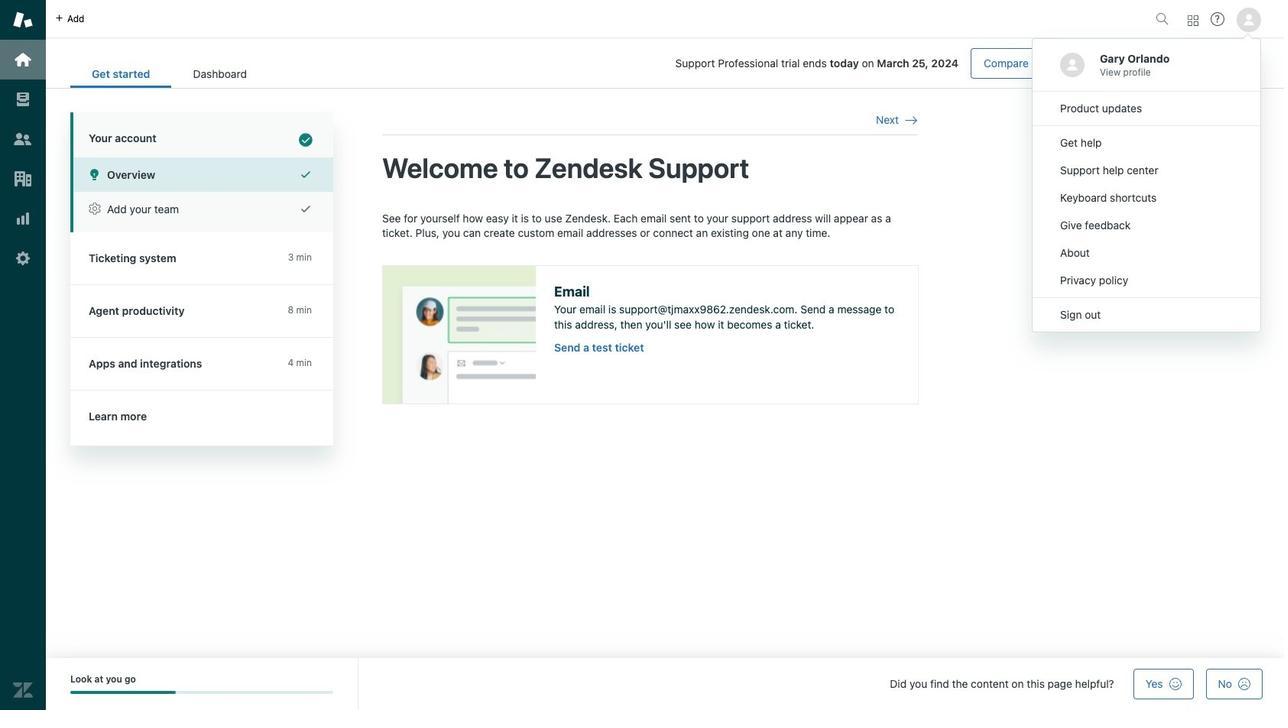 Task type: locate. For each thing, give the bounding box(es) containing it.
menu item
[[1033, 95, 1260, 122], [1033, 129, 1260, 157], [1033, 157, 1260, 184], [1033, 184, 1260, 212], [1033, 212, 1260, 239], [1033, 239, 1260, 267], [1033, 267, 1260, 294], [1033, 301, 1260, 329]]

heading
[[70, 112, 333, 157]]

4 menu item from the top
[[1033, 184, 1260, 212]]

get started image
[[13, 50, 33, 70]]

example of email conversation inside of the ticketing system and the customer is asking the agent about reimbursement policy. image
[[383, 266, 536, 403]]

tab list
[[70, 60, 268, 88]]

progress bar
[[70, 691, 333, 694]]

1 horizontal spatial avatar image
[[1237, 8, 1261, 32]]

3 menu item from the top
[[1033, 157, 1260, 184]]

get help image
[[1211, 12, 1224, 26]]

1 vertical spatial avatar image
[[1060, 53, 1085, 77]]

menu
[[1032, 38, 1261, 332]]

5 menu item from the top
[[1033, 212, 1260, 239]]

2 menu item from the top
[[1033, 129, 1260, 157]]

reporting image
[[13, 209, 33, 229]]

tab
[[172, 60, 268, 88]]

zendesk support image
[[13, 10, 33, 30]]

views image
[[13, 89, 33, 109]]

avatar image
[[1237, 8, 1261, 32], [1060, 53, 1085, 77]]



Task type: vqa. For each thing, say whether or not it's contained in the screenshot.
option
no



Task type: describe. For each thing, give the bounding box(es) containing it.
0 vertical spatial avatar image
[[1237, 8, 1261, 32]]

0 horizontal spatial avatar image
[[1060, 53, 1085, 77]]

zendesk products image
[[1188, 15, 1198, 26]]

March 25, 2024 text field
[[877, 57, 958, 70]]

organizations image
[[13, 169, 33, 189]]

8 menu item from the top
[[1033, 301, 1260, 329]]

7 menu item from the top
[[1033, 267, 1260, 294]]

1 menu item from the top
[[1033, 95, 1260, 122]]

6 menu item from the top
[[1033, 239, 1260, 267]]

zendesk image
[[13, 680, 33, 700]]

main element
[[0, 0, 46, 710]]

customers image
[[13, 129, 33, 149]]

admin image
[[13, 248, 33, 268]]



